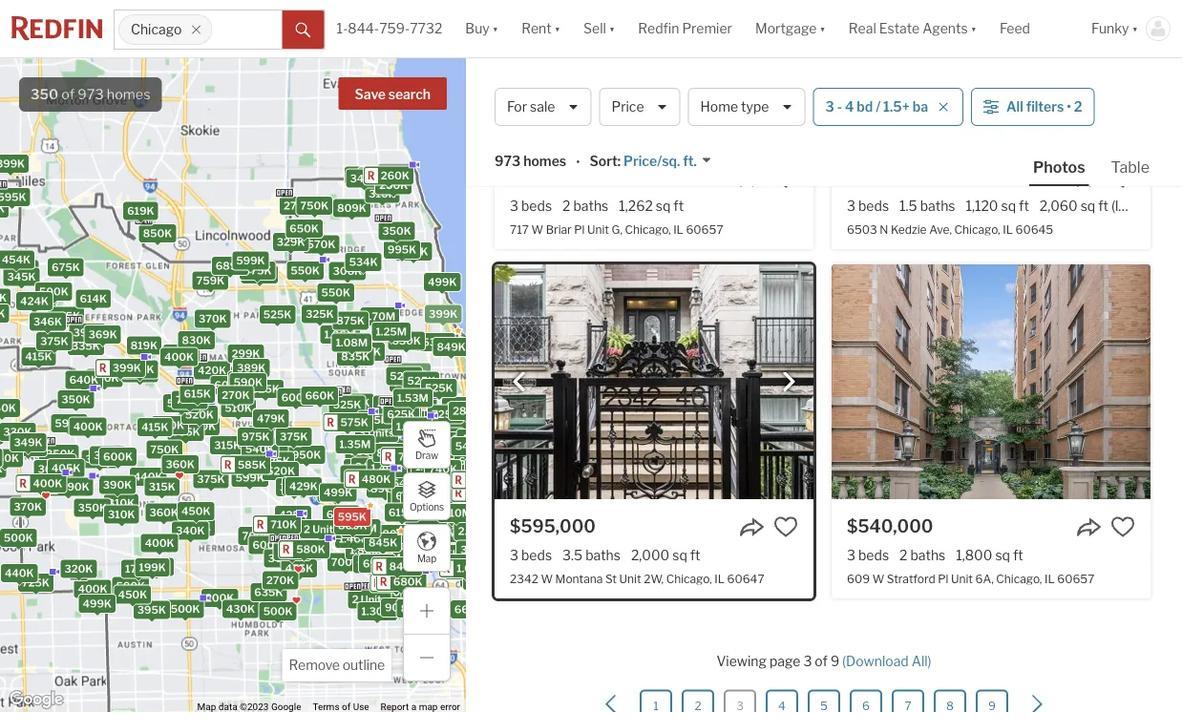 Task type: locate. For each thing, give the bounding box(es) containing it.
▾ right 'buy' at left top
[[493, 20, 499, 37]]

kedzie
[[891, 222, 927, 236]]

1.70m up 1.08m
[[364, 311, 396, 323]]

1 horizontal spatial 534k
[[423, 336, 451, 349]]

550k down 329k
[[291, 264, 320, 277]]

6503
[[847, 222, 878, 236]]

540k down 749k
[[155, 420, 184, 432]]

pl for $540,000
[[938, 572, 949, 586]]

3.30m
[[468, 499, 502, 511]]

2 baths up the stratford
[[900, 547, 946, 564]]

0 horizontal spatial •
[[576, 154, 580, 171]]

chicago, for $595,000
[[667, 572, 712, 586]]

ft for $370,000
[[674, 198, 684, 214]]

370k down 349k
[[14, 501, 42, 513]]

sq for $329,000
[[1002, 198, 1017, 214]]

0 vertical spatial 440k
[[134, 471, 163, 483]]

640k up 1.20m
[[392, 477, 422, 490]]

1 vertical spatial 973
[[495, 153, 521, 169]]

800k
[[278, 545, 307, 558], [356, 554, 385, 567], [385, 602, 414, 615]]

440k left 320k
[[5, 567, 34, 580]]

0 horizontal spatial 390k
[[60, 481, 89, 494]]

▾ for sell ▾
[[609, 20, 616, 37]]

2 vertical spatial 1.10m
[[362, 593, 392, 606]]

chicago, right 6a,
[[997, 572, 1043, 586]]

1.65m
[[426, 527, 458, 540]]

1,120 sq ft
[[966, 198, 1030, 214]]

849k up 285k
[[437, 341, 466, 353]]

of left the "9" on the bottom right of the page
[[815, 653, 828, 670]]

1.85m
[[463, 528, 495, 541]]

il down 1,120 sq ft
[[1003, 222, 1014, 236]]

0 horizontal spatial 850k
[[143, 227, 172, 240]]

1 vertical spatial 370k
[[448, 462, 477, 475]]

345k down 454k
[[7, 271, 36, 283]]

baths up st
[[586, 547, 621, 564]]

1.10m down 485k
[[390, 413, 420, 425]]

$370,000
[[510, 166, 595, 187]]

redfin
[[639, 20, 680, 37]]

1 horizontal spatial 550k
[[291, 264, 320, 277]]

2 ▾ from the left
[[555, 20, 561, 37]]

0 vertical spatial 370k
[[199, 313, 227, 325]]

/
[[876, 99, 881, 115]]

rent
[[522, 20, 552, 37]]

0 horizontal spatial 2 baths
[[563, 198, 609, 214]]

0 horizontal spatial 615k
[[184, 388, 211, 401]]

1 horizontal spatial 580k
[[296, 544, 326, 556]]

599k down 975k
[[236, 472, 265, 484]]

1.25m down 3.60m
[[464, 573, 495, 585]]

photo of 6503 n kedzie ave, chicago, il 60645 image
[[832, 0, 1151, 150]]

3 units down 815k at the left of the page
[[359, 427, 394, 439]]

614k
[[80, 293, 107, 305]]

favorite button image for $329,000
[[1111, 165, 1136, 190]]

all)
[[912, 653, 932, 670]]

premier
[[683, 20, 733, 37]]

580k
[[296, 544, 326, 556], [116, 581, 145, 593]]

sale
[[718, 77, 761, 103]]

9
[[831, 653, 840, 670]]

favorite button image for $370,000
[[774, 165, 799, 190]]

650k up 900k
[[379, 586, 408, 599]]

$595,000
[[510, 516, 596, 537]]

1 vertical spatial 499k
[[324, 487, 353, 499]]

2 units
[[392, 366, 427, 379], [249, 449, 284, 461], [355, 461, 391, 473], [398, 470, 434, 483], [304, 524, 339, 536], [352, 594, 387, 606]]

390k down 405k
[[60, 481, 89, 494]]

700k
[[126, 367, 154, 380], [341, 397, 370, 409], [242, 530, 271, 543], [331, 557, 360, 569], [331, 557, 360, 570]]

unit left g,
[[588, 222, 610, 236]]

845k up "1.00m"
[[369, 537, 398, 549]]

4 ▾ from the left
[[820, 20, 826, 37]]

2 down 975k
[[249, 449, 256, 461]]

market
[[944, 83, 997, 102]]

il for $595,000
[[715, 572, 725, 586]]

60647
[[728, 572, 765, 586]]

1 vertical spatial 615k
[[389, 507, 416, 519]]

1 horizontal spatial of
[[815, 653, 828, 670]]

2 vertical spatial 475k
[[285, 563, 314, 575]]

1.06m
[[324, 329, 356, 341]]

1 vertical spatial 550k
[[322, 287, 351, 299]]

0 vertical spatial 1.35m
[[340, 438, 371, 451]]

1.35m up 560k
[[340, 438, 371, 451]]

1.25m right 1.08m
[[376, 326, 407, 338]]

807k
[[382, 528, 411, 541]]

beds for $370,000
[[522, 198, 552, 214]]

units
[[428, 337, 455, 349], [401, 366, 427, 379], [368, 427, 394, 439], [258, 449, 284, 461], [364, 461, 391, 473], [407, 470, 434, 483], [313, 524, 339, 536], [361, 594, 387, 606]]

0 vertical spatial 315k
[[214, 440, 241, 452]]

unit for $595,000
[[620, 572, 642, 586]]

0 vertical spatial 60657
[[686, 222, 724, 236]]

3 beds up 609
[[847, 547, 890, 564]]

599k up 545k
[[236, 255, 265, 267]]

0 horizontal spatial 370k
[[14, 501, 42, 513]]

il down 1,262 sq ft
[[674, 222, 684, 236]]

2 vertical spatial 845k
[[401, 603, 430, 615]]

1 vertical spatial 1.30m
[[387, 578, 419, 590]]

599k up 890k at the left of page
[[345, 468, 373, 481]]

market insights link
[[944, 62, 1058, 104]]

0 vertical spatial •
[[1067, 99, 1072, 115]]

viewing
[[717, 653, 767, 670]]

map button
[[403, 525, 451, 572]]

1.70m down 3.60m
[[449, 558, 480, 570]]

beds up 2342
[[522, 547, 552, 564]]

775k down 1.55m
[[398, 451, 426, 463]]

▾ right "mortgage"
[[820, 20, 826, 37]]

500k
[[399, 246, 428, 258], [39, 286, 69, 298], [454, 414, 483, 426], [14, 442, 43, 454], [4, 532, 33, 544], [171, 603, 200, 616], [263, 605, 293, 618]]

1.35m
[[340, 438, 371, 451], [409, 485, 440, 498]]

819k
[[131, 339, 158, 352]]

315k left 975k
[[214, 440, 241, 452]]

0 vertical spatial of
[[61, 86, 75, 103]]

▾ for funky ▾
[[1133, 20, 1139, 37]]

0 horizontal spatial pl
[[574, 222, 585, 236]]

60657 for $540,000
[[1058, 572, 1095, 586]]

717 w briar pl unit g, chicago, il 60657
[[510, 222, 724, 236]]

475k right 759k
[[244, 264, 272, 277]]

beds for $595,000
[[522, 547, 552, 564]]

670k
[[436, 446, 464, 458]]

remove 3 - 4 bd / 1.5+ ba image
[[938, 101, 950, 113]]

975k
[[242, 431, 270, 443]]

chicago, down rent ▾ button
[[495, 77, 581, 103]]

0 horizontal spatial 1.25m
[[376, 326, 407, 338]]

345k left 250k
[[350, 173, 379, 185]]

baths
[[574, 198, 609, 214], [921, 198, 956, 214], [586, 547, 621, 564], [911, 547, 946, 564]]

market insights | city guide
[[944, 83, 1150, 102]]

baths for $329,000
[[921, 198, 956, 214]]

beds up 609
[[859, 547, 890, 564]]

775k up 1.53m
[[394, 377, 421, 389]]

635k
[[459, 455, 488, 467], [254, 587, 283, 599]]

0 vertical spatial pl
[[574, 222, 585, 236]]

ft for $329,000
[[1019, 198, 1030, 214]]

306k up 785k at the bottom left of the page
[[446, 400, 475, 413]]

2 up briar
[[563, 198, 571, 214]]

580k down 710k
[[296, 544, 326, 556]]

870k
[[377, 447, 405, 459]]

1.08m
[[336, 337, 368, 349]]

rent ▾ button
[[522, 0, 561, 57]]

0 vertical spatial 325k
[[349, 170, 377, 182]]

0 horizontal spatial 540k
[[155, 420, 184, 432]]

575k down map
[[406, 591, 434, 604]]

2 horizontal spatial 375k
[[280, 431, 308, 443]]

1 vertical spatial 850k
[[467, 448, 496, 461]]

420k
[[198, 365, 227, 377], [454, 411, 483, 423]]

2 vertical spatial 370k
[[14, 501, 42, 513]]

1,800 sq ft
[[957, 547, 1024, 564]]

0 vertical spatial 640k
[[69, 374, 99, 386]]

▾ right funky
[[1133, 20, 1139, 37]]

499k
[[428, 276, 457, 288], [324, 487, 353, 499], [83, 598, 112, 610]]

685k
[[467, 470, 496, 482]]

475k
[[244, 264, 272, 277], [52, 310, 80, 323], [285, 563, 314, 575]]

2 vertical spatial 499k
[[83, 598, 112, 610]]

real estate agents ▾
[[849, 20, 977, 37]]

570k right 329k
[[307, 238, 336, 251]]

3 - 4 bd / 1.5+ ba
[[826, 99, 929, 115]]

1 vertical spatial 585k
[[238, 459, 267, 471]]

0 vertical spatial 3 units
[[419, 337, 455, 349]]

previous button image
[[510, 373, 529, 392]]

2 up 890k at the left of page
[[398, 470, 405, 483]]

700k down 819k
[[126, 367, 154, 380]]

0 vertical spatial 420k
[[198, 365, 227, 377]]

1.90m
[[468, 487, 500, 500]]

609
[[847, 572, 870, 586]]

369k
[[88, 329, 117, 341]]

2,060 sq ft (lot)
[[1040, 198, 1136, 214]]

717
[[510, 222, 529, 236]]

1.50m up 799k
[[416, 461, 447, 473]]

740k
[[429, 463, 458, 476]]

865k
[[125, 363, 154, 376]]

595k up 454k
[[0, 191, 26, 203]]

585k up 560k
[[349, 446, 378, 458]]

2 down 815k at the left of the page
[[355, 461, 362, 473]]

baths up "717 w briar pl unit g, chicago, il 60657"
[[574, 198, 609, 214]]

type
[[741, 99, 769, 115]]

0 vertical spatial 306k
[[333, 265, 362, 278]]

1 ▾ from the left
[[493, 20, 499, 37]]

1.50m up 3.30m
[[461, 486, 493, 499]]

400k
[[164, 351, 194, 363], [73, 421, 103, 433], [33, 478, 62, 490], [145, 538, 174, 550], [78, 583, 108, 596]]

1 vertical spatial 60657
[[1058, 572, 1095, 586]]

540k down 785k at the bottom left of the page
[[455, 440, 485, 453]]

1 horizontal spatial 306k
[[446, 400, 475, 413]]

3 beds for $540,000
[[847, 547, 890, 564]]

unit for $370,000
[[588, 222, 610, 236]]

1 vertical spatial 270k
[[222, 389, 250, 402]]

sq for $595,000
[[673, 547, 688, 564]]

2 vertical spatial 315k
[[143, 561, 170, 574]]

995k down 1.65m
[[431, 549, 460, 561]]

475k down 924k
[[285, 563, 314, 575]]

2 vertical spatial 1.30m
[[362, 606, 393, 618]]

1 horizontal spatial homes
[[524, 153, 567, 169]]

0 vertical spatial 499k
[[428, 276, 457, 288]]

689k
[[216, 260, 245, 272]]

• inside the 973 homes •
[[576, 154, 580, 171]]

rent ▾ button
[[510, 0, 572, 57]]

3 ▾ from the left
[[609, 20, 616, 37]]

favorite button image for $540,000
[[1111, 515, 1136, 540]]

415k down 865k
[[142, 422, 169, 434]]

ft.
[[683, 153, 697, 169]]

395k right 405k
[[85, 453, 114, 466]]

ft right "1,262"
[[674, 198, 684, 214]]

2 vertical spatial 595k
[[338, 511, 367, 524]]

price button
[[599, 88, 681, 126]]

city
[[1077, 83, 1106, 102]]

sell ▾ button
[[572, 0, 627, 57]]

0 vertical spatial 995k
[[388, 243, 417, 256]]

guide
[[1110, 83, 1150, 102]]

0 vertical spatial 375k
[[40, 336, 68, 348]]

540k down 975k
[[245, 444, 275, 456]]

7732
[[410, 20, 443, 37]]

0 horizontal spatial 550k
[[187, 421, 216, 433]]

next button image
[[780, 373, 799, 392]]

1 horizontal spatial 585k
[[349, 446, 378, 458]]

favorite button image
[[774, 165, 799, 190], [1111, 165, 1136, 190], [774, 515, 799, 540], [1111, 515, 1136, 540]]

0 vertical spatial 973
[[78, 86, 104, 103]]

540k
[[155, 420, 184, 432], [455, 440, 485, 453], [245, 444, 275, 456]]

0 vertical spatial 345k
[[350, 173, 379, 185]]

2 horizontal spatial unit
[[952, 572, 974, 586]]

520k down 749k
[[185, 409, 214, 421]]

775k
[[394, 377, 421, 389], [398, 451, 426, 463]]

baths up 'ave,'
[[921, 198, 956, 214]]

3 units up 1.53m
[[419, 337, 455, 349]]

890k
[[371, 483, 400, 495]]

0 vertical spatial 595k
[[0, 191, 26, 203]]

il for $540,000
[[1045, 572, 1055, 586]]

0 horizontal spatial homes
[[107, 86, 151, 103]]

• right filters on the top of the page
[[1067, 99, 1072, 115]]

• for filters
[[1067, 99, 1072, 115]]

479k
[[257, 412, 285, 425], [257, 413, 285, 425]]

1 horizontal spatial 973
[[495, 153, 521, 169]]

389k
[[237, 362, 266, 375]]

425k up 924k
[[279, 509, 307, 522]]

315k
[[214, 440, 241, 452], [149, 481, 176, 494], [143, 561, 170, 574]]

390k
[[103, 479, 132, 492], [60, 481, 89, 494]]

615k
[[184, 388, 211, 401], [389, 507, 416, 519]]

1.10m down 846k
[[442, 507, 472, 520]]

325k up 1.06m on the left of the page
[[306, 308, 334, 320]]

save
[[355, 86, 386, 103]]

2 down 925k
[[352, 594, 359, 606]]

1 vertical spatial 1.35m
[[409, 485, 440, 498]]

remove outline
[[289, 658, 385, 674]]

3 beds for $329,000
[[847, 198, 890, 214]]

190k
[[362, 170, 389, 183]]

buy ▾ button
[[466, 0, 499, 57]]

baths up the stratford
[[911, 547, 946, 564]]

ft for $540,000
[[1014, 547, 1024, 564]]

chicago, down 1,262 sq ft
[[625, 222, 671, 236]]

849k down 960k
[[389, 561, 418, 573]]

submit search image
[[296, 23, 311, 38]]

chicago, down "2,000 sq ft" at right
[[667, 572, 712, 586]]

800k down 960k
[[356, 554, 385, 567]]

550k up "875k"
[[322, 287, 351, 299]]

2 right "|"
[[1075, 99, 1083, 115]]

1 vertical spatial 595k
[[55, 417, 84, 430]]

580k down 179k
[[116, 581, 145, 593]]

1 horizontal spatial 440k
[[134, 471, 163, 483]]

funky ▾
[[1092, 20, 1139, 37]]

370k down 670k in the left of the page
[[448, 462, 477, 475]]

1 horizontal spatial 725k
[[263, 455, 290, 468]]

photos
[[1034, 158, 1086, 176]]

0 vertical spatial 415k
[[25, 350, 52, 363]]

0 vertical spatial 2 baths
[[563, 198, 609, 214]]

0 horizontal spatial 595k
[[0, 191, 26, 203]]

1-
[[337, 20, 348, 37]]

sq right "1,262"
[[656, 198, 671, 214]]

unit for $540,000
[[952, 572, 974, 586]]

:
[[618, 153, 621, 169]]

1 horizontal spatial 370k
[[199, 313, 227, 325]]

1 horizontal spatial •
[[1067, 99, 1072, 115]]

2 up 1.53m
[[392, 366, 399, 379]]

of right the 350
[[61, 86, 75, 103]]

▾ for buy ▾
[[493, 20, 499, 37]]

3 inside button
[[826, 99, 835, 115]]

575k up 1.90m
[[452, 469, 480, 481]]

995k down 250k
[[388, 243, 417, 256]]

1 vertical spatial 425k
[[464, 489, 492, 501]]

6503 n kedzie ave, chicago, il 60645
[[847, 222, 1054, 236]]

None search field
[[212, 11, 282, 49]]

1 horizontal spatial 60657
[[1058, 572, 1095, 586]]

1 horizontal spatial 540k
[[245, 444, 275, 456]]

375k up 950k
[[280, 431, 308, 443]]

680k up 900k
[[394, 576, 423, 589]]

1.70m
[[364, 311, 396, 323], [449, 558, 480, 570]]

595k up 530k
[[55, 417, 84, 430]]

briar
[[546, 222, 572, 236]]

pl
[[574, 222, 585, 236], [938, 572, 949, 586]]

beds up n
[[859, 198, 890, 214]]

photo of 2342 w montana st unit 2w, chicago, il 60647 image
[[495, 265, 814, 500]]

1 horizontal spatial 2 baths
[[900, 547, 946, 564]]

favorite button checkbox
[[774, 165, 799, 190], [774, 515, 799, 540], [1111, 515, 1136, 540]]

6 ▾ from the left
[[1133, 20, 1139, 37]]

• inside all filters • 2 button
[[1067, 99, 1072, 115]]

325k left 250k
[[349, 170, 377, 182]]

315k up 199k
[[149, 481, 176, 494]]

250k
[[379, 179, 408, 192]]



Task type: describe. For each thing, give the bounding box(es) containing it.
1 horizontal spatial 499k
[[324, 487, 353, 499]]

1.03m
[[457, 563, 489, 575]]

700k down 1.80m
[[331, 557, 360, 570]]

1 horizontal spatial 390k
[[103, 479, 132, 492]]

1 479k from the top
[[257, 412, 285, 425]]

1 vertical spatial 640k
[[392, 477, 422, 490]]

759k
[[196, 275, 225, 287]]

700k up 815k at the left of the page
[[341, 397, 370, 409]]

329k
[[277, 236, 305, 249]]

299k
[[232, 348, 260, 360]]

647k
[[405, 401, 433, 414]]

2 units up 799k
[[398, 470, 434, 483]]

1 vertical spatial 340k
[[176, 525, 205, 538]]

1 vertical spatial 3 units
[[359, 427, 394, 439]]

0 vertical spatial 850k
[[143, 227, 172, 240]]

575k up 560k
[[341, 417, 369, 429]]

0 horizontal spatial 415k
[[25, 350, 52, 363]]

700k up 300k
[[242, 530, 271, 543]]

350k down 250k
[[383, 225, 412, 238]]

2 vertical spatial 550k
[[187, 421, 216, 433]]

750k down 749k
[[150, 444, 179, 456]]

all filters • 2 button
[[972, 88, 1095, 126]]

1.40m down 3.60m
[[449, 565, 481, 577]]

mortgage ▾
[[756, 20, 826, 37]]

sq right the 2,060
[[1081, 198, 1096, 214]]

450k down 785k at the bottom left of the page
[[461, 433, 490, 445]]

400k down 320k
[[78, 583, 108, 596]]

map
[[417, 553, 437, 565]]

w for $540,000
[[873, 572, 885, 586]]

60657 for $370,000
[[686, 222, 724, 236]]

homes inside the 973 homes •
[[524, 153, 567, 169]]

1 vertical spatial 680k
[[394, 576, 423, 589]]

1-844-759-7732 link
[[337, 20, 443, 37]]

all filters • 2
[[1007, 99, 1083, 115]]

favorite button checkbox
[[1111, 165, 1136, 190]]

0 horizontal spatial 680k
[[252, 429, 281, 441]]

360k down 749k
[[166, 459, 195, 471]]

450k up "200k"
[[182, 505, 211, 518]]

0 vertical spatial 1.50m
[[416, 461, 447, 473]]

1 horizontal spatial 625k
[[387, 408, 416, 421]]

60645
[[1016, 222, 1054, 236]]

-
[[838, 99, 843, 115]]

925k
[[357, 558, 386, 571]]

750k left 809k
[[300, 200, 329, 212]]

google image
[[5, 688, 68, 713]]

1.07m
[[468, 564, 499, 576]]

viewing page 3 of 9 (download all)
[[717, 653, 932, 670]]

429k
[[290, 481, 318, 493]]

560k
[[348, 462, 377, 475]]

1 vertical spatial 475k
[[52, 310, 80, 323]]

mortgage
[[756, 20, 817, 37]]

2 horizontal spatial 499k
[[428, 276, 457, 288]]

0 horizontal spatial 725k
[[22, 577, 50, 590]]

save search
[[355, 86, 431, 103]]

bd
[[857, 99, 873, 115]]

1 vertical spatial 315k
[[149, 481, 176, 494]]

favorite button checkbox for $595,000
[[774, 515, 799, 540]]

240k
[[6, 263, 35, 276]]

1 horizontal spatial 325k
[[349, 170, 377, 182]]

il for $370,000
[[674, 222, 684, 236]]

3 - 4 bd / 1.5+ ba button
[[814, 88, 964, 126]]

1 horizontal spatial 675k
[[183, 521, 211, 533]]

0 horizontal spatial 625k
[[355, 466, 383, 479]]

▾ for rent ▾
[[555, 20, 561, 37]]

1 vertical spatial 375k
[[280, 431, 308, 443]]

1 vertical spatial 570k
[[437, 420, 466, 432]]

750k down 860k
[[345, 534, 373, 546]]

0 horizontal spatial 345k
[[7, 271, 36, 283]]

549k
[[232, 374, 261, 387]]

1 vertical spatial 395k
[[137, 604, 166, 617]]

photos button
[[1030, 157, 1108, 186]]

400k down 830k
[[164, 351, 194, 363]]

1 horizontal spatial 849k
[[437, 341, 466, 353]]

draw button
[[403, 421, 451, 469]]

redfin premier
[[639, 20, 733, 37]]

favorite button checkbox for $370,000
[[774, 165, 799, 190]]

0 vertical spatial 1.70m
[[364, 311, 396, 323]]

350k left 865k
[[90, 372, 119, 385]]

0 horizontal spatial 570k
[[307, 238, 336, 251]]

450k right 429k on the left of page
[[321, 487, 351, 500]]

0 vertical spatial 535k
[[167, 397, 196, 410]]

• for homes
[[576, 154, 580, 171]]

1.40m down 670k in the left of the page
[[434, 463, 466, 475]]

1 horizontal spatial 1.35m
[[409, 485, 440, 498]]

chicago, for $370,000
[[625, 222, 671, 236]]

(download
[[843, 653, 909, 670]]

300k
[[268, 553, 297, 565]]

3 up the 6503
[[847, 198, 856, 214]]

400k up 405k
[[73, 421, 103, 433]]

0 vertical spatial 340k
[[167, 348, 196, 360]]

home type button
[[688, 88, 806, 126]]

973 inside the 973 homes •
[[495, 153, 521, 169]]

3 down 815k at the left of the page
[[359, 427, 366, 439]]

1 horizontal spatial 1.25m
[[464, 573, 495, 585]]

for
[[684, 77, 713, 103]]

3 up 609
[[847, 547, 856, 564]]

860k
[[338, 520, 367, 532]]

sort
[[590, 153, 618, 169]]

3 right "page"
[[804, 653, 812, 670]]

200k
[[205, 592, 234, 605]]

for sale
[[507, 99, 555, 115]]

remove outline button
[[282, 650, 392, 682]]

2 horizontal spatial 370k
[[448, 462, 477, 475]]

1 vertical spatial 520k
[[267, 465, 295, 478]]

city guide link
[[1077, 81, 1154, 104]]

346k
[[33, 316, 62, 328]]

1 vertical spatial of
[[815, 653, 828, 670]]

950k
[[292, 449, 321, 461]]

montana
[[556, 572, 603, 586]]

estate
[[880, 20, 920, 37]]

2 units down 870k
[[355, 461, 391, 473]]

0 vertical spatial 585k
[[349, 446, 378, 458]]

1 vertical spatial 534k
[[423, 336, 451, 349]]

baths for $540,000
[[911, 547, 946, 564]]

650k right 1.08m
[[392, 335, 421, 347]]

2 units down 925k
[[352, 594, 387, 606]]

750k up 1.90m
[[469, 474, 497, 487]]

ave,
[[930, 222, 953, 236]]

n
[[880, 222, 889, 236]]

pl for $370,000
[[574, 222, 585, 236]]

650k up 329k
[[290, 222, 319, 235]]

0 horizontal spatial 849k
[[389, 561, 418, 573]]

335k
[[72, 340, 100, 353]]

favorite button image for $595,000
[[774, 515, 799, 540]]

price/sq. ft. button
[[621, 152, 713, 171]]

0 horizontal spatial 395k
[[85, 453, 114, 466]]

650k up 1.80m
[[327, 509, 356, 521]]

0 vertical spatial 580k
[[296, 544, 326, 556]]

2 horizontal spatial 540k
[[455, 440, 485, 453]]

1.05m
[[386, 407, 417, 420]]

949k
[[467, 575, 496, 587]]

700k left "695k"
[[331, 557, 360, 569]]

0 horizontal spatial of
[[61, 86, 75, 103]]

0 horizontal spatial 580k
[[116, 581, 145, 593]]

800k down "695k"
[[385, 602, 414, 615]]

0 vertical spatial 425k
[[467, 451, 495, 464]]

price/sq.
[[624, 153, 681, 169]]

5 ▾ from the left
[[971, 20, 977, 37]]

buy ▾
[[466, 20, 499, 37]]

0 vertical spatial 1.30m
[[405, 496, 437, 508]]

1 vertical spatial 1.10m
[[442, 507, 472, 520]]

sell ▾ button
[[584, 0, 616, 57]]

285k
[[453, 405, 481, 418]]

1 vertical spatial 635k
[[254, 587, 283, 599]]

0 vertical spatial 675k
[[52, 261, 80, 274]]

photo of 717 w briar pl unit g, chicago, il 60657 image
[[495, 0, 814, 150]]

400k down 530k
[[33, 478, 62, 490]]

1 vertical spatial 415k
[[142, 422, 169, 434]]

2 right 710k
[[304, 524, 310, 536]]

sell ▾
[[584, 20, 616, 37]]

2 vertical spatial 375k
[[197, 474, 225, 486]]

chicago, for $540,000
[[997, 572, 1043, 586]]

1 vertical spatial 535k
[[172, 426, 200, 439]]

1,262
[[619, 198, 653, 214]]

710k
[[271, 519, 297, 531]]

3 up 2342
[[510, 547, 519, 564]]

ft for $595,000
[[691, 547, 701, 564]]

1.40m down 870k
[[371, 462, 403, 475]]

800k down 924k
[[278, 545, 307, 558]]

3.60m
[[461, 544, 494, 556]]

1 horizontal spatial 1.50m
[[461, 486, 493, 499]]

360k up 199k
[[149, 507, 179, 519]]

beds for $540,000
[[859, 547, 890, 564]]

2 horizontal spatial 475k
[[285, 563, 314, 575]]

1 horizontal spatial 1.70m
[[449, 558, 480, 570]]

1 vertical spatial 995k
[[431, 549, 460, 561]]

924k
[[277, 532, 306, 544]]

1.40m up 1.80m
[[345, 523, 377, 535]]

map region
[[0, 0, 520, 713]]

2 vertical spatial 425k
[[279, 509, 307, 522]]

1 vertical spatial 325k
[[306, 308, 334, 320]]

2.00m
[[434, 512, 468, 525]]

feed button
[[989, 0, 1081, 57]]

chicago, down 1,120
[[955, 222, 1001, 236]]

759-
[[379, 20, 410, 37]]

▾ for mortgage ▾
[[820, 20, 826, 37]]

ft left (lot)
[[1099, 198, 1109, 214]]

530k
[[43, 458, 72, 470]]

2 vertical spatial 640k
[[377, 577, 407, 590]]

3 beds for $370,000
[[510, 198, 552, 214]]

2 vertical spatial 270k
[[266, 575, 294, 587]]

350k down 1.06m on the left of the page
[[352, 346, 381, 358]]

2 inside button
[[1075, 99, 1083, 115]]

(lot)
[[1112, 198, 1136, 214]]

2 up the stratford
[[900, 547, 908, 564]]

mortgage ▾ button
[[756, 0, 826, 57]]

0 vertical spatial 520k
[[185, 409, 214, 421]]

900k
[[385, 602, 414, 615]]

1 horizontal spatial 3 units
[[419, 337, 455, 349]]

2 units right 710k
[[304, 524, 339, 536]]

2 units down 975k
[[249, 449, 284, 461]]

1 vertical spatial 306k
[[446, 400, 475, 413]]

for sale button
[[495, 88, 592, 126]]

2 479k from the top
[[257, 413, 285, 425]]

|
[[1065, 83, 1069, 102]]

1 vertical spatial 440k
[[5, 567, 34, 580]]

remove chicago image
[[190, 24, 202, 35]]

350k up 405k
[[46, 448, 75, 460]]

baths for $595,000
[[586, 547, 621, 564]]

ba
[[913, 99, 929, 115]]

baths for $370,000
[[574, 198, 609, 214]]

0 vertical spatial 1.25m
[[376, 326, 407, 338]]

350k down 519k
[[78, 502, 107, 514]]

2 baths for $370,000
[[563, 198, 609, 214]]

favorite button checkbox for $540,000
[[1111, 515, 1136, 540]]

3 up 1.53m
[[419, 337, 426, 349]]

3 up 717
[[510, 198, 519, 214]]

2 units up 1.53m
[[392, 366, 427, 379]]

454k
[[2, 254, 31, 266]]

sq for $370,000
[[656, 198, 671, 214]]

0 horizontal spatial 306k
[[333, 265, 362, 278]]

0 vertical spatial homes
[[107, 86, 151, 103]]

real
[[849, 20, 877, 37]]

chicago, il homes for sale
[[495, 77, 761, 103]]

835k
[[341, 350, 370, 363]]

2 horizontal spatial 595k
[[338, 511, 367, 524]]

1.40m down 860k
[[339, 533, 371, 545]]

sq for $540,000
[[996, 547, 1011, 564]]

400k up 199k
[[145, 538, 174, 550]]

0 vertical spatial 635k
[[459, 455, 488, 467]]

3 beds for $595,000
[[510, 547, 552, 564]]

519k
[[57, 480, 84, 493]]

1 horizontal spatial 475k
[[244, 264, 272, 277]]

0 vertical spatial 534k
[[349, 256, 378, 269]]

1 horizontal spatial 615k
[[389, 507, 416, 519]]

stratford
[[887, 572, 936, 586]]

360k up 519k
[[38, 463, 67, 476]]

830k
[[182, 334, 211, 347]]

beds for $329,000
[[859, 198, 890, 214]]

650k down 815k at the left of the page
[[373, 442, 402, 454]]

2,000
[[631, 547, 670, 564]]

w for $370,000
[[532, 222, 544, 236]]

photo of 609 w stratford pl unit 6a, chicago, il 60657 image
[[832, 265, 1151, 500]]

0 horizontal spatial 973
[[78, 86, 104, 103]]

sort :
[[590, 153, 621, 169]]

il left 'price'
[[585, 77, 605, 103]]

remove
[[289, 658, 340, 674]]

0 vertical spatial 1.10m
[[390, 413, 420, 425]]

2 baths for $540,000
[[900, 547, 946, 564]]

260k
[[381, 169, 410, 182]]

1,262 sq ft
[[619, 198, 684, 214]]

0 horizontal spatial 420k
[[198, 365, 227, 377]]

0 vertical spatial 845k
[[399, 499, 427, 511]]

450k down 179k
[[118, 589, 147, 601]]

575k up the "679k"
[[452, 412, 480, 425]]

0 vertical spatial 775k
[[394, 377, 421, 389]]

360k down 950k
[[280, 482, 309, 494]]

1 vertical spatial 845k
[[369, 537, 398, 549]]

350 of 973 homes
[[31, 86, 151, 103]]

$329,000
[[847, 166, 932, 187]]

w for $595,000
[[541, 572, 553, 586]]

350k down 335k
[[61, 394, 90, 406]]

st
[[606, 572, 617, 586]]

1.53m
[[397, 392, 429, 404]]

1 vertical spatial 775k
[[398, 451, 426, 463]]

1.5+
[[884, 99, 910, 115]]



Task type: vqa. For each thing, say whether or not it's contained in the screenshot.
Private, Detached, 1 Car Detached
no



